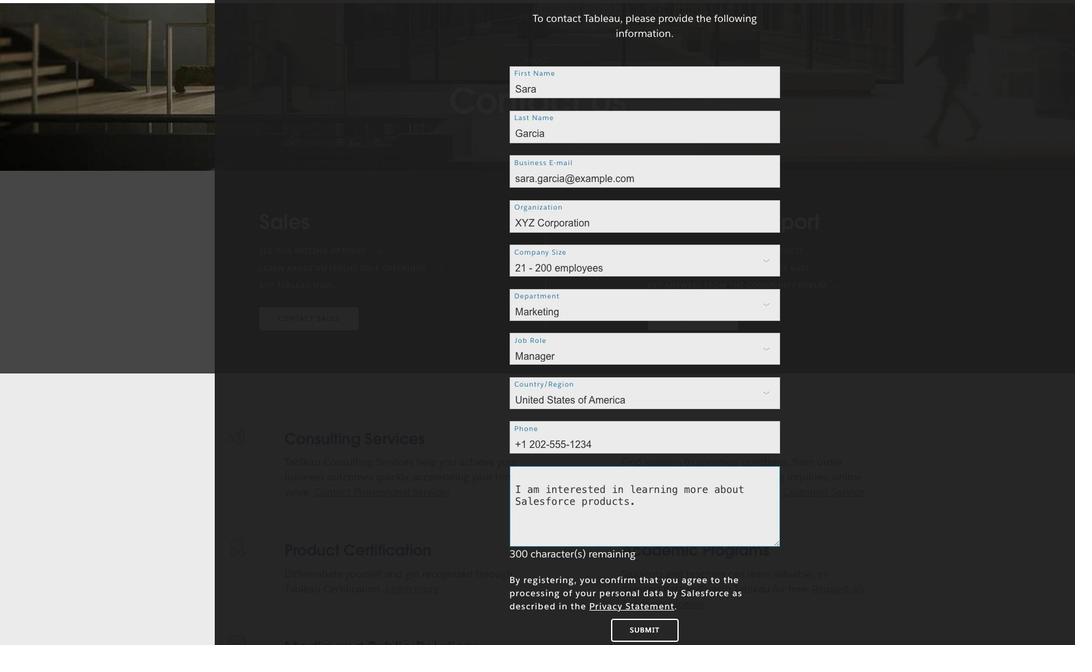 Task type: locate. For each thing, give the bounding box(es) containing it.
None submit
[[612, 620, 679, 643]]

Organization text field
[[510, 200, 781, 233]]

First Name text field
[[510, 66, 781, 99]]

Business E-mail email field
[[510, 156, 781, 188]]



Task type: describe. For each thing, give the bounding box(es) containing it.
main element
[[52, 0, 1023, 3]]

Phone (e.g. (201) 555-0123) telephone field
[[510, 422, 781, 454]]

Comment/Question text field
[[510, 467, 781, 547]]

Last Name text field
[[510, 111, 781, 143]]



Task type: vqa. For each thing, say whether or not it's contained in the screenshot.
Align on the right of page
no



